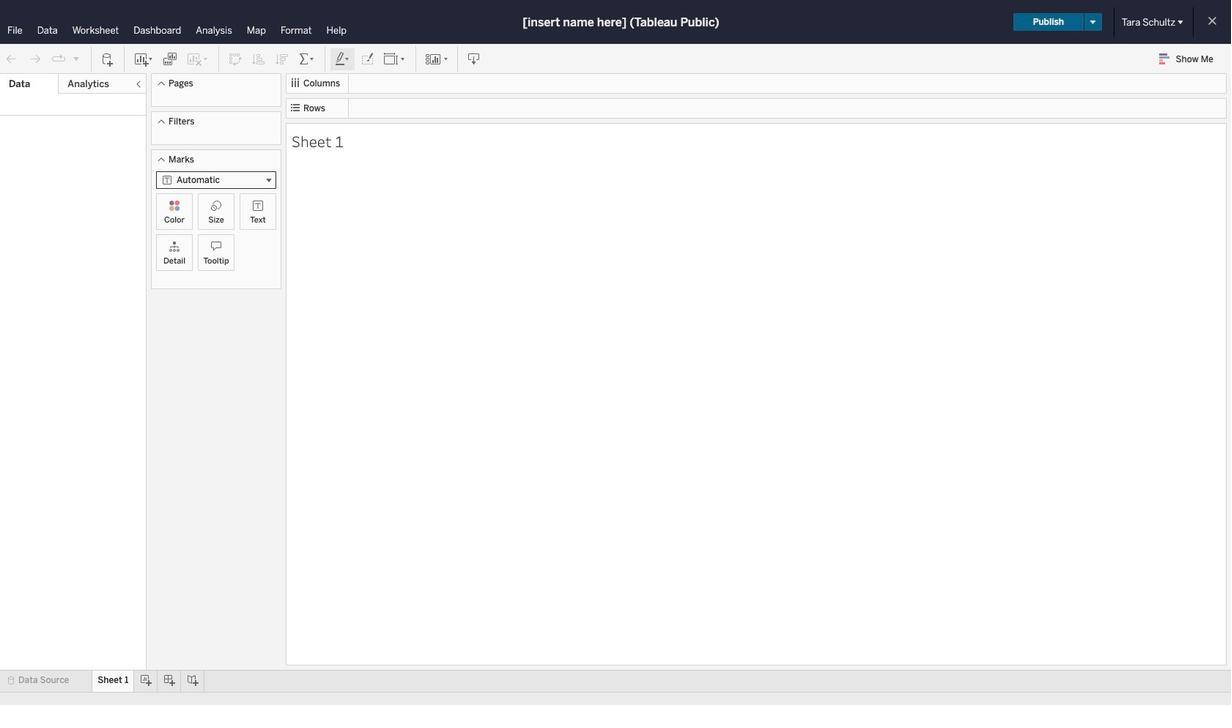 Task type: vqa. For each thing, say whether or not it's contained in the screenshot.
Add Favorite button
no



Task type: locate. For each thing, give the bounding box(es) containing it.
sort ascending image
[[251, 52, 266, 66]]

totals image
[[298, 52, 316, 66]]

1 horizontal spatial replay animation image
[[72, 54, 81, 63]]

replay animation image left new data source image
[[72, 54, 81, 63]]

sort descending image
[[275, 52, 290, 66]]

0 horizontal spatial replay animation image
[[51, 52, 66, 66]]

replay animation image right redo image
[[51, 52, 66, 66]]

replay animation image
[[51, 52, 66, 66], [72, 54, 81, 63]]

collapse image
[[134, 80, 143, 89]]

download image
[[467, 52, 482, 66]]

clear sheet image
[[186, 52, 210, 66]]



Task type: describe. For each thing, give the bounding box(es) containing it.
new worksheet image
[[133, 52, 154, 66]]

format workbook image
[[360, 52, 375, 66]]

show/hide cards image
[[425, 52, 449, 66]]

redo image
[[28, 52, 43, 66]]

swap rows and columns image
[[228, 52, 243, 66]]

new data source image
[[100, 52, 115, 66]]

highlight image
[[334, 52, 351, 66]]

duplicate image
[[163, 52, 177, 66]]

undo image
[[4, 52, 19, 66]]

fit image
[[383, 52, 407, 66]]



